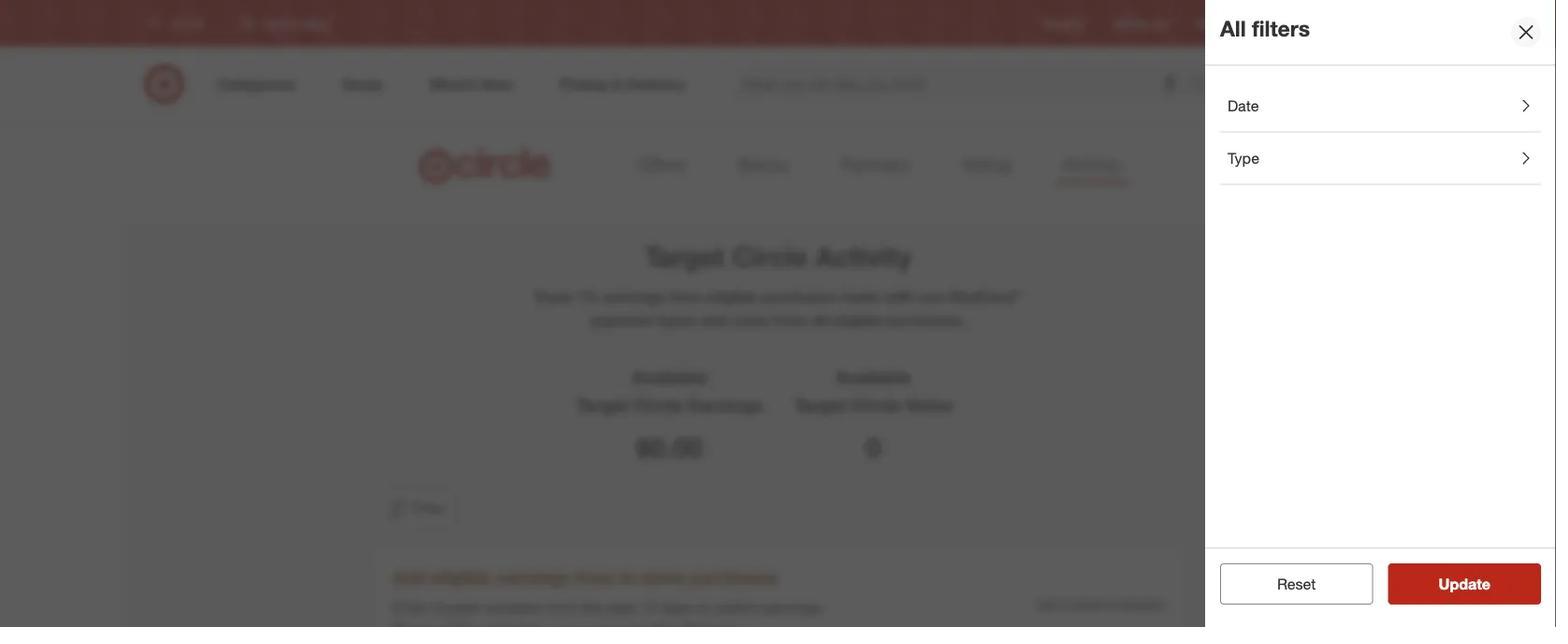 Task type: describe. For each thing, give the bounding box(es) containing it.
type
[[1228, 149, 1260, 167]]

payment
[[591, 311, 653, 330]]

activity link
[[1056, 148, 1129, 184]]

type button
[[1228, 147, 1534, 169]]

14
[[640, 598, 657, 616]]

earnings for eligible
[[497, 567, 570, 588]]

1 horizontal spatial eligible
[[707, 288, 757, 306]]

add missed purchase
[[1036, 595, 1164, 611]]

from left all
[[774, 311, 807, 330]]

will
[[438, 619, 459, 627]]

voting link
[[954, 148, 1018, 184]]

collect
[[714, 598, 759, 616]]

types
[[657, 311, 697, 330]]

votes
[[732, 311, 770, 330]]

hours.
[[705, 619, 746, 627]]

all
[[1220, 15, 1246, 41]]

your
[[549, 619, 578, 627]]

search
[[1183, 77, 1228, 95]]

redcard™
[[951, 288, 1023, 306]]

receipt
[[432, 598, 479, 616]]

available target circle votes
[[794, 366, 953, 415]]

in-
[[619, 567, 642, 588]]

available for 0
[[835, 366, 911, 388]]

the
[[581, 598, 603, 616]]

ad
[[1154, 16, 1168, 30]]

0
[[866, 431, 881, 464]]

reset button
[[1220, 563, 1373, 605]]

add missed purchase link
[[1036, 594, 1164, 612]]

with
[[884, 288, 914, 306]]

enter receipt numbers from the past 14 days to collect earnings. these will be added to your account within 24 hours.
[[393, 598, 824, 627]]

days
[[661, 598, 693, 616]]

date
[[1228, 97, 1259, 115]]

0 horizontal spatial to
[[532, 619, 545, 627]]

registry
[[1043, 16, 1085, 30]]

circle right "all"
[[1306, 16, 1335, 30]]

offers
[[637, 153, 685, 175]]

circle inside available target circle earnings
[[634, 394, 683, 415]]

filter
[[412, 499, 445, 518]]

add eligible earnings from in-store purchases
[[393, 567, 779, 588]]

0 vertical spatial to
[[697, 598, 710, 616]]

available target circle earnings
[[576, 366, 763, 415]]

and
[[701, 311, 727, 330]]

earnings for 1%
[[603, 288, 665, 306]]

target circle logo image
[[416, 146, 558, 185]]

target inside available target circle votes
[[794, 394, 847, 415]]

1 vertical spatial activity
[[815, 240, 912, 273]]

from for purchases
[[669, 288, 702, 306]]

be
[[463, 619, 480, 627]]

target inside available target circle earnings
[[576, 394, 629, 415]]



Task type: vqa. For each thing, say whether or not it's contained in the screenshot.
the your
yes



Task type: locate. For each thing, give the bounding box(es) containing it.
circle up the track 1% earnings from eligible purchases made with non-redcard™ payment types and votes from all eligible purchases.
[[732, 240, 808, 273]]

weekly ad
[[1115, 16, 1168, 30]]

2 horizontal spatial eligible
[[832, 311, 883, 330]]

from up your
[[546, 598, 577, 616]]

eligible up and
[[707, 288, 757, 306]]

activity
[[1063, 153, 1121, 175], [815, 240, 912, 273]]

2 vertical spatial eligible
[[431, 567, 492, 588]]

1 vertical spatial eligible
[[832, 311, 883, 330]]

1 available from the left
[[632, 366, 708, 388]]

available inside available target circle votes
[[835, 366, 911, 388]]

voting
[[961, 153, 1011, 175]]

purchases up all
[[761, 288, 836, 306]]

earnings
[[603, 288, 665, 306], [497, 567, 570, 588]]

earnings.
[[763, 598, 824, 616]]

target down all
[[794, 394, 847, 415]]

target up types
[[644, 240, 725, 273]]

from
[[669, 288, 702, 306], [774, 311, 807, 330], [575, 567, 615, 588], [546, 598, 577, 616]]

24
[[684, 619, 701, 627]]

0 horizontal spatial earnings
[[497, 567, 570, 588]]

0 horizontal spatial add
[[393, 567, 426, 588]]

add for add missed purchase
[[1036, 595, 1060, 611]]

1 vertical spatial add
[[1036, 595, 1060, 611]]

available up votes
[[835, 366, 911, 388]]

store
[[642, 567, 685, 588]]

partners link
[[834, 148, 916, 184]]

0 vertical spatial activity
[[1063, 153, 1121, 175]]

1 horizontal spatial to
[[697, 598, 710, 616]]

available
[[632, 366, 708, 388], [835, 366, 911, 388]]

2 available from the left
[[835, 366, 911, 388]]

available for $0.00
[[632, 366, 708, 388]]

registry link
[[1043, 15, 1085, 31]]

0 vertical spatial add
[[393, 567, 426, 588]]

eligible
[[707, 288, 757, 306], [832, 311, 883, 330], [431, 567, 492, 588]]

0 vertical spatial earnings
[[603, 288, 665, 306]]

redcard
[[1198, 16, 1242, 30]]

earnings up numbers
[[497, 567, 570, 588]]

bonus link
[[730, 148, 796, 184]]

update
[[1439, 575, 1491, 593]]

date button
[[1228, 95, 1534, 117]]

track 1% earnings from eligible purchases made with non-redcard™ payment types and votes from all eligible purchases.
[[534, 288, 1023, 330]]

purchases
[[761, 288, 836, 306], [690, 567, 779, 588]]

to
[[697, 598, 710, 616], [532, 619, 545, 627]]

circle up 0
[[852, 394, 901, 415]]

0 horizontal spatial eligible
[[431, 567, 492, 588]]

from inside 'enter receipt numbers from the past 14 days to collect earnings. these will be added to your account within 24 hours.'
[[546, 598, 577, 616]]

1%
[[576, 288, 599, 306]]

target circle link
[[1272, 15, 1335, 31]]

add inside "link"
[[1036, 595, 1060, 611]]

to up 24
[[697, 598, 710, 616]]

within
[[641, 619, 680, 627]]

earnings up payment
[[603, 288, 665, 306]]

1 vertical spatial earnings
[[497, 567, 570, 588]]

earnings inside the track 1% earnings from eligible purchases made with non-redcard™ payment types and votes from all eligible purchases.
[[603, 288, 665, 306]]

eligible down made
[[832, 311, 883, 330]]

1 horizontal spatial activity
[[1063, 153, 1121, 175]]

purchases.
[[887, 311, 965, 330]]

1 horizontal spatial earnings
[[603, 288, 665, 306]]

bonus
[[738, 153, 789, 175]]

target circle activity
[[644, 240, 912, 273]]

What can we help you find? suggestions appear below search field
[[730, 64, 1197, 105]]

search button
[[1183, 64, 1228, 109]]

filters
[[1252, 15, 1310, 41]]

add for add eligible earnings from in-store purchases
[[393, 567, 426, 588]]

redcard link
[[1198, 15, 1242, 31]]

to left your
[[532, 619, 545, 627]]

added
[[484, 619, 528, 627]]

these
[[393, 619, 433, 627]]

weekly
[[1115, 16, 1151, 30]]

1 vertical spatial to
[[532, 619, 545, 627]]

track
[[534, 288, 572, 306]]

non-
[[918, 288, 951, 306]]

all
[[812, 311, 828, 330]]

add
[[393, 567, 426, 588], [1036, 595, 1060, 611]]

from up the
[[575, 567, 615, 588]]

from up types
[[669, 288, 702, 306]]

circle
[[1306, 16, 1335, 30], [732, 240, 808, 273], [634, 394, 683, 415], [852, 394, 901, 415]]

circle inside available target circle votes
[[852, 394, 901, 415]]

add up enter
[[393, 567, 426, 588]]

filter button
[[374, 488, 457, 529]]

0 vertical spatial purchases
[[761, 288, 836, 306]]

past
[[607, 598, 636, 616]]

1 vertical spatial purchases
[[690, 567, 779, 588]]

numbers
[[483, 598, 542, 616]]

missed
[[1063, 595, 1106, 611]]

available down types
[[632, 366, 708, 388]]

0 horizontal spatial available
[[632, 366, 708, 388]]

update button
[[1388, 563, 1541, 605]]

votes
[[906, 394, 953, 415]]

activity inside activity link
[[1063, 153, 1121, 175]]

0 vertical spatial eligible
[[707, 288, 757, 306]]

circle up "$0.00" on the bottom
[[634, 394, 683, 415]]

1 horizontal spatial available
[[835, 366, 911, 388]]

eligible up receipt
[[431, 567, 492, 588]]

from for store
[[575, 567, 615, 588]]

partners
[[841, 153, 909, 175]]

purchases up collect
[[690, 567, 779, 588]]

account
[[582, 619, 636, 627]]

purchase
[[1109, 595, 1164, 611]]

target right "all"
[[1272, 16, 1303, 30]]

1 horizontal spatial add
[[1036, 595, 1060, 611]]

$0.00
[[637, 431, 703, 464]]

from for past
[[546, 598, 577, 616]]

offers link
[[630, 148, 693, 184]]

reset
[[1278, 575, 1316, 593]]

all filters dialog
[[1205, 0, 1556, 627]]

target
[[1272, 16, 1303, 30], [644, 240, 725, 273], [576, 394, 629, 415], [794, 394, 847, 415]]

purchases inside the track 1% earnings from eligible purchases made with non-redcard™ payment types and votes from all eligible purchases.
[[761, 288, 836, 306]]

0 horizontal spatial activity
[[815, 240, 912, 273]]

add left missed
[[1036, 595, 1060, 611]]

all filters
[[1220, 15, 1310, 41]]

available inside available target circle earnings
[[632, 366, 708, 388]]

made
[[840, 288, 880, 306]]

target down payment
[[576, 394, 629, 415]]

target circle
[[1272, 16, 1335, 30]]

enter
[[393, 598, 428, 616]]

weekly ad link
[[1115, 15, 1168, 31]]

earnings
[[688, 394, 763, 415]]



